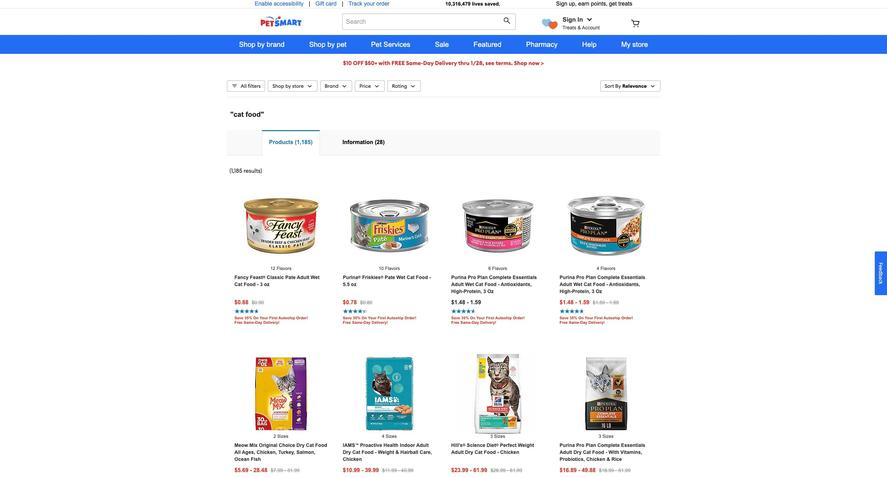 Task type: vqa. For each thing, say whether or not it's contained in the screenshot.
PetSmart image
yes



Task type: locate. For each thing, give the bounding box(es) containing it.
None search field
[[342, 14, 516, 37]]

tab list
[[227, 130, 661, 156]]

None submit
[[504, 17, 513, 26]]

loyalty icon image
[[543, 19, 558, 29]]



Task type: describe. For each thing, give the bounding box(es) containing it.
petsmart image
[[248, 16, 314, 27]]

search text field
[[342, 14, 516, 30]]



